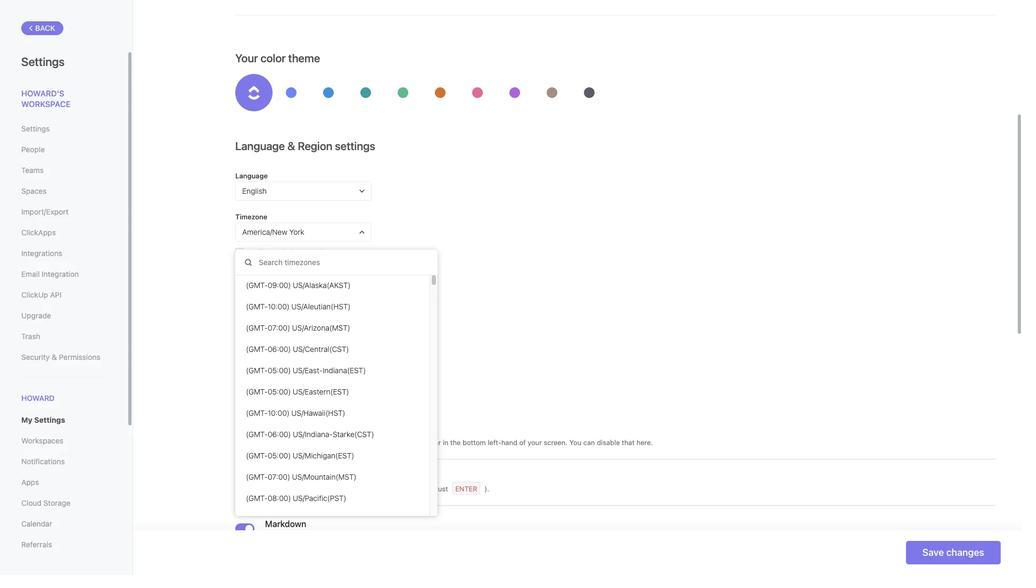Task type: vqa. For each thing, say whether or not it's contained in the screenshot.


Task type: describe. For each thing, give the bounding box(es) containing it.
import/export link
[[21, 203, 106, 221]]

05:00) for us/eastern
[[268, 387, 291, 396]]

start of the calendar week
[[235, 268, 322, 277]]

settings link
[[21, 120, 106, 138]]

(hst) for (gmt-10:00) us/hawaii (hst)
[[326, 409, 345, 418]]

your
[[528, 438, 542, 447]]

24 hour
[[246, 320, 272, 329]]

settings
[[335, 140, 375, 152]]

(gmt- for (gmt-09:00) us/alaska
[[246, 281, 268, 290]]

us/arizona
[[292, 323, 330, 332]]

actions,
[[323, 438, 349, 447]]

disable
[[597, 438, 620, 447]]

time format
[[235, 304, 275, 313]]

teams link
[[21, 161, 106, 179]]

2 enter from the left
[[455, 485, 478, 493]]

notifications link
[[21, 453, 106, 471]]

date
[[235, 340, 251, 348]]

howard
[[21, 394, 55, 403]]

07:00) for us/arizona
[[268, 323, 290, 332]]

date format
[[235, 340, 275, 348]]

me
[[268, 248, 277, 256]]

messages
[[369, 438, 401, 447]]

0 vertical spatial (est)
[[347, 366, 366, 375]]

may
[[403, 438, 417, 447]]

06:00) for us/indiana-
[[268, 430, 291, 439]]

1 vertical spatial timezone
[[287, 248, 316, 256]]

(gmt- for (gmt-06:00) us/indiana-starke
[[246, 430, 268, 439]]

(gmt-09:00) us/alaska (akst)
[[246, 281, 351, 290]]

us/hawaii
[[292, 409, 326, 418]]

us/central
[[293, 345, 330, 354]]

(gmt-11:00) us/samoa
[[246, 515, 326, 524]]

integration
[[42, 269, 79, 279]]

(gmt-10:00) us/aleutian (hst)
[[246, 302, 351, 311]]

performing
[[286, 438, 321, 447]]

appear
[[419, 438, 441, 447]]

you
[[570, 438, 582, 447]]

hour for 24 hour
[[257, 320, 272, 329]]

clickup
[[21, 290, 48, 299]]

0 horizontal spatial timezone
[[235, 212, 268, 221]]

starke
[[333, 430, 355, 439]]

1 vertical spatial settings
[[21, 124, 50, 133]]

& for permissions
[[52, 353, 57, 362]]

toast
[[351, 438, 367, 447]]

0 vertical spatial (cst)
[[330, 345, 349, 354]]

clickapps
[[21, 228, 56, 237]]

of right start
[[254, 268, 260, 277]]

(gmt- for (gmt-05:00) us/east-indiana
[[246, 366, 268, 375]]

(pst)
[[327, 494, 346, 503]]

indiana
[[323, 366, 347, 375]]

spaces link
[[21, 182, 106, 200]]

(gmt-06:00) us/central (cst)
[[246, 345, 349, 354]]

notify me of timezone changes
[[248, 248, 344, 256]]

09:00)
[[268, 281, 291, 290]]

people
[[21, 145, 45, 154]]

cmd
[[285, 485, 301, 493]]

(gmt-10:00) us/hawaii (hst)
[[246, 409, 345, 418]]

clickapps link
[[21, 224, 106, 242]]

that
[[622, 438, 635, 447]]

toast
[[292, 427, 313, 436]]

of right me
[[279, 248, 285, 256]]

notifications
[[21, 457, 65, 466]]

referrals
[[21, 540, 52, 549]]

sunday
[[246, 284, 271, 293]]

0 horizontal spatial changes
[[318, 248, 344, 256]]

10:00) for us/aleutian
[[268, 302, 290, 311]]

10:00) for us/hawaii
[[268, 409, 290, 418]]

(gmt- for (gmt-05:00) us/michigan
[[246, 451, 268, 460]]

email
[[21, 269, 40, 279]]

dd/mm/yyyy
[[307, 355, 348, 364]]

workspace
[[21, 99, 71, 108]]

(gmt-07:00) us/mountain (mst)
[[246, 472, 357, 481]]

referrals link
[[21, 536, 106, 554]]

us/pacific
[[293, 494, 327, 503]]

screen.
[[544, 438, 568, 447]]

us/eastern
[[293, 387, 331, 396]]

(gmt-05:00) us/eastern (est)
[[246, 387, 349, 396]]

12 hour
[[292, 320, 317, 329]]

1 vertical spatial (cst)
[[355, 430, 374, 439]]

spaces
[[21, 186, 47, 195]]

trash link
[[21, 328, 106, 346]]

monday
[[291, 284, 318, 293]]

clickup api link
[[21, 286, 106, 304]]

my settings
[[21, 415, 65, 425]]

america/new york
[[242, 227, 304, 236]]

(gmt- for (gmt-08:00) us/pacific
[[246, 494, 268, 503]]

flyout
[[265, 427, 290, 436]]

of left your
[[519, 438, 526, 447]]

back link
[[21, 21, 63, 35]]

upgrade
[[21, 311, 51, 320]]

(mst) for (gmt-07:00) us/arizona (mst)
[[330, 323, 350, 332]]

bottom
[[463, 438, 486, 447]]

06:00) for us/central
[[268, 345, 291, 354]]

12 (gmt- from the top
[[246, 515, 268, 524]]

0 vertical spatial settings
[[21, 55, 65, 69]]

apps
[[21, 478, 39, 487]]

(gmt-06:00) us/indiana-starke (cst)
[[246, 430, 374, 439]]

permissions
[[59, 353, 100, 362]]

integrations link
[[21, 244, 106, 263]]

don't
[[265, 473, 287, 482]]

'enter'
[[372, 473, 398, 482]]

24
[[246, 320, 255, 329]]



Task type: locate. For each thing, give the bounding box(es) containing it.
(gmt-05:00) us/east-indiana (est)
[[246, 366, 366, 375]]

10 (gmt- from the top
[[246, 472, 268, 481]]

changes right save
[[947, 547, 985, 558]]

1 horizontal spatial changes
[[947, 547, 985, 558]]

the right in
[[450, 438, 461, 447]]

1 vertical spatial language
[[235, 171, 268, 180]]

06:00) left toast
[[268, 430, 291, 439]]

theme
[[288, 52, 320, 64]]

settings
[[21, 55, 65, 69], [21, 124, 50, 133], [34, 415, 65, 425]]

07:00) up "cmd"
[[268, 472, 290, 481]]

1 vertical spatial the
[[450, 438, 461, 447]]

0 vertical spatial 06:00)
[[268, 345, 291, 354]]

1 vertical spatial 10:00)
[[268, 409, 290, 418]]

your color theme
[[235, 52, 320, 64]]

of inside don't post comments with 'enter' cmd + enter to send comments (instead of just enter ).
[[428, 485, 435, 493]]

upgrade link
[[21, 307, 106, 325]]

0 horizontal spatial hour
[[257, 320, 272, 329]]

just
[[437, 485, 448, 493]]

(gmt- for (gmt-10:00) us/hawaii
[[246, 409, 268, 418]]

1 vertical spatial (mst)
[[336, 472, 357, 481]]

security
[[21, 353, 50, 362]]

comments down 'enter'
[[364, 485, 398, 493]]

07:00) left 12 at the bottom left of page
[[268, 323, 290, 332]]

(est)
[[347, 366, 366, 375], [331, 387, 349, 396], [336, 451, 354, 460]]

0 vertical spatial format
[[253, 304, 275, 313]]

in
[[443, 438, 449, 447]]

0 horizontal spatial enter
[[309, 485, 331, 493]]

0 horizontal spatial &
[[52, 353, 57, 362]]

Search timezones text field
[[235, 250, 438, 275]]

language for language
[[235, 171, 268, 180]]

(hst) down (akst)
[[331, 302, 351, 311]]

us/samoa
[[290, 515, 326, 524]]

0 horizontal spatial (cst)
[[330, 345, 349, 354]]

0 horizontal spatial comments
[[309, 473, 350, 482]]

1 vertical spatial 05:00)
[[268, 387, 291, 396]]

0 vertical spatial the
[[262, 268, 273, 277]]

1 vertical spatial 07:00)
[[268, 472, 290, 481]]

2 language from the top
[[235, 171, 268, 180]]

7 (gmt- from the top
[[246, 409, 268, 418]]

05:00) for us/east-
[[268, 366, 291, 375]]

0 vertical spatial comments
[[309, 473, 350, 482]]

6 (gmt- from the top
[[246, 387, 268, 396]]

hour for 12 hour
[[301, 320, 317, 329]]

(cst)
[[330, 345, 349, 354], [355, 430, 374, 439]]

my
[[21, 415, 32, 425]]

2 vertical spatial (est)
[[336, 451, 354, 460]]

api
[[50, 290, 62, 299]]

1 vertical spatial comments
[[364, 485, 398, 493]]

howard's workspace
[[21, 88, 71, 108]]

& for region
[[288, 140, 295, 152]]

0 vertical spatial 07:00)
[[268, 323, 290, 332]]

clickup api
[[21, 290, 62, 299]]

(est) for (gmt-05:00) us/eastern (est)
[[331, 387, 349, 396]]

howard's
[[21, 88, 64, 98]]

4 (gmt- from the top
[[246, 345, 268, 354]]

(mst) up dd/mm/yyyy
[[330, 323, 350, 332]]

12
[[292, 320, 299, 329]]

0 vertical spatial 05:00)
[[268, 366, 291, 375]]

1 10:00) from the top
[[268, 302, 290, 311]]

05:00)
[[268, 366, 291, 375], [268, 387, 291, 396], [268, 451, 291, 460]]

1 horizontal spatial hour
[[301, 320, 317, 329]]

1 06:00) from the top
[[268, 345, 291, 354]]

05:00) up (gmt-10:00) us/hawaii (hst)
[[268, 387, 291, 396]]

07:00) for us/mountain
[[268, 472, 290, 481]]

1 horizontal spatial comments
[[364, 485, 398, 493]]

(est) down dd/mm/yyyy
[[347, 366, 366, 375]]

2 10:00) from the top
[[268, 409, 290, 418]]

0 vertical spatial (hst)
[[331, 302, 351, 311]]

of left just
[[428, 485, 435, 493]]

1 hour from the left
[[257, 320, 272, 329]]

to
[[338, 485, 345, 493]]

time
[[235, 304, 252, 313]]

import/export
[[21, 207, 69, 216]]

(cst) right "actions,"
[[355, 430, 374, 439]]

enter left ).
[[455, 485, 478, 493]]

apps link
[[21, 474, 106, 492]]

workspaces link
[[21, 432, 106, 450]]

0 vertical spatial changes
[[318, 248, 344, 256]]

1 07:00) from the top
[[268, 323, 290, 332]]

1 05:00) from the top
[[268, 366, 291, 375]]

email integration link
[[21, 265, 106, 283]]

hour right the 24 at the left bottom
[[257, 320, 272, 329]]

enter down us/mountain
[[309, 485, 331, 493]]

1 enter from the left
[[309, 485, 331, 493]]

(est) for (gmt-05:00) us/michigan (est)
[[336, 451, 354, 460]]

my settings link
[[21, 411, 106, 429]]

2 06:00) from the top
[[268, 430, 291, 439]]

save
[[923, 547, 944, 558]]

2 vertical spatial settings
[[34, 415, 65, 425]]

settings up howard's
[[21, 55, 65, 69]]

region
[[298, 140, 333, 152]]

9 (gmt- from the top
[[246, 451, 268, 460]]

calendar
[[21, 519, 52, 528]]

changes up week
[[318, 248, 344, 256]]

1 vertical spatial format
[[253, 340, 275, 348]]

timezone down "america/new york" dropdown button
[[287, 248, 316, 256]]

& right security
[[52, 353, 57, 362]]

flyout toast message
[[265, 427, 353, 436]]

us/mountain
[[292, 472, 336, 481]]

0 horizontal spatial the
[[262, 268, 273, 277]]

(gmt- for (gmt-07:00) us/mountain
[[246, 472, 268, 481]]

timezone up america/new
[[235, 212, 268, 221]]

don't post comments with 'enter' cmd + enter to send comments (instead of just enter ).
[[265, 473, 489, 493]]

1 horizontal spatial the
[[450, 438, 461, 447]]

05:00) for us/michigan
[[268, 451, 291, 460]]

changes inside button
[[947, 547, 985, 558]]

settings up workspaces
[[34, 415, 65, 425]]

(instead
[[400, 485, 426, 493]]

save changes
[[923, 547, 985, 558]]

with
[[353, 473, 369, 482]]

3 (gmt- from the top
[[246, 323, 268, 332]]

(est) down indiana
[[331, 387, 349, 396]]

calendar
[[275, 268, 303, 277]]

your
[[235, 52, 258, 64]]

us/indiana-
[[293, 430, 333, 439]]

+
[[303, 485, 307, 493]]

notify
[[248, 248, 266, 256]]

1 horizontal spatial &
[[288, 140, 295, 152]]

(gmt- for (gmt-07:00) us/arizona
[[246, 323, 268, 332]]

security & permissions
[[21, 353, 100, 362]]

(akst)
[[327, 281, 351, 290]]

color
[[261, 52, 286, 64]]

10:00) down 09:00)
[[268, 302, 290, 311]]

send
[[347, 485, 362, 493]]

8 (gmt- from the top
[[246, 430, 268, 439]]

cloud
[[21, 499, 41, 508]]

cloud storage
[[21, 499, 70, 508]]

calendar link
[[21, 515, 106, 533]]

0 vertical spatial &
[[288, 140, 295, 152]]

1 horizontal spatial (cst)
[[355, 430, 374, 439]]

3 05:00) from the top
[[268, 451, 291, 460]]

(gmt-
[[246, 281, 268, 290], [246, 302, 268, 311], [246, 323, 268, 332], [246, 345, 268, 354], [246, 366, 268, 375], [246, 387, 268, 396], [246, 409, 268, 418], [246, 430, 268, 439], [246, 451, 268, 460], [246, 472, 268, 481], [246, 494, 268, 503], [246, 515, 268, 524]]

5 (gmt- from the top
[[246, 366, 268, 375]]

format up 24 hour on the bottom
[[253, 304, 275, 313]]

07:00)
[[268, 323, 290, 332], [268, 472, 290, 481]]

10:00)
[[268, 302, 290, 311], [268, 409, 290, 418]]

& left region
[[288, 140, 295, 152]]

2 07:00) from the top
[[268, 472, 290, 481]]

1 vertical spatial &
[[52, 353, 57, 362]]

format up mm/dd/yyyy at the bottom of page
[[253, 340, 275, 348]]

05:00) down mm/dd/yyyy at the bottom of page
[[268, 366, 291, 375]]

(mst) up "to"
[[336, 472, 357, 481]]

back
[[35, 23, 55, 32]]

workspaces
[[21, 436, 63, 445]]

(mst) for (gmt-07:00) us/mountain (mst)
[[336, 472, 357, 481]]

trash
[[21, 332, 40, 341]]

markdown
[[265, 519, 306, 529]]

(hst) up message
[[326, 409, 345, 418]]

1 horizontal spatial timezone
[[287, 248, 316, 256]]

1 vertical spatial changes
[[947, 547, 985, 558]]

america/new york button
[[235, 223, 372, 242]]

us/east-
[[293, 366, 323, 375]]

hour right 12 at the bottom left of page
[[301, 320, 317, 329]]

format for mm/dd/yyyy
[[253, 340, 275, 348]]

the up 09:00)
[[262, 268, 273, 277]]

06:00) up mm/dd/yyyy at the bottom of page
[[268, 345, 291, 354]]

(est) down "actions,"
[[336, 451, 354, 460]]

hand
[[502, 438, 518, 447]]

0 vertical spatial (mst)
[[330, 323, 350, 332]]

(gmt- for (gmt-05:00) us/eastern
[[246, 387, 268, 396]]

language for language & region settings
[[235, 140, 285, 152]]

(gmt- for (gmt-10:00) us/aleutian
[[246, 302, 268, 311]]

1 vertical spatial (est)
[[331, 387, 349, 396]]

us/aleutian
[[292, 302, 331, 311]]

when performing actions, toast messages may appear in the bottom left-hand of your screen. you can disable that here.
[[265, 438, 653, 447]]

11 (gmt- from the top
[[246, 494, 268, 503]]

can
[[584, 438, 595, 447]]

1 vertical spatial (hst)
[[326, 409, 345, 418]]

0 vertical spatial language
[[235, 140, 285, 152]]

settings element
[[0, 0, 133, 575]]

08:00)
[[268, 494, 291, 503]]

(cst) up dd/mm/yyyy
[[330, 345, 349, 354]]

2 hour from the left
[[301, 320, 317, 329]]

1 language from the top
[[235, 140, 285, 152]]

us/alaska
[[293, 281, 327, 290]]

0 vertical spatial 10:00)
[[268, 302, 290, 311]]

2 05:00) from the top
[[268, 387, 291, 396]]

1 horizontal spatial enter
[[455, 485, 478, 493]]

2 (gmt- from the top
[[246, 302, 268, 311]]

&
[[288, 140, 295, 152], [52, 353, 57, 362]]

left-
[[488, 438, 502, 447]]

2 vertical spatial 05:00)
[[268, 451, 291, 460]]

10:00) up flyout
[[268, 409, 290, 418]]

1 vertical spatial 06:00)
[[268, 430, 291, 439]]

(hst) for (gmt-10:00) us/aleutian (hst)
[[331, 302, 351, 311]]

(gmt-05:00) us/michigan (est)
[[246, 451, 354, 460]]

1 (gmt- from the top
[[246, 281, 268, 290]]

(gmt- for (gmt-06:00) us/central
[[246, 345, 268, 354]]

settings up people
[[21, 124, 50, 133]]

0 vertical spatial timezone
[[235, 212, 268, 221]]

& inside settings element
[[52, 353, 57, 362]]

post
[[289, 473, 307, 482]]

05:00) down when
[[268, 451, 291, 460]]

message
[[315, 427, 351, 436]]

comments up "to"
[[309, 473, 350, 482]]

format for 24 hour
[[253, 304, 275, 313]]



